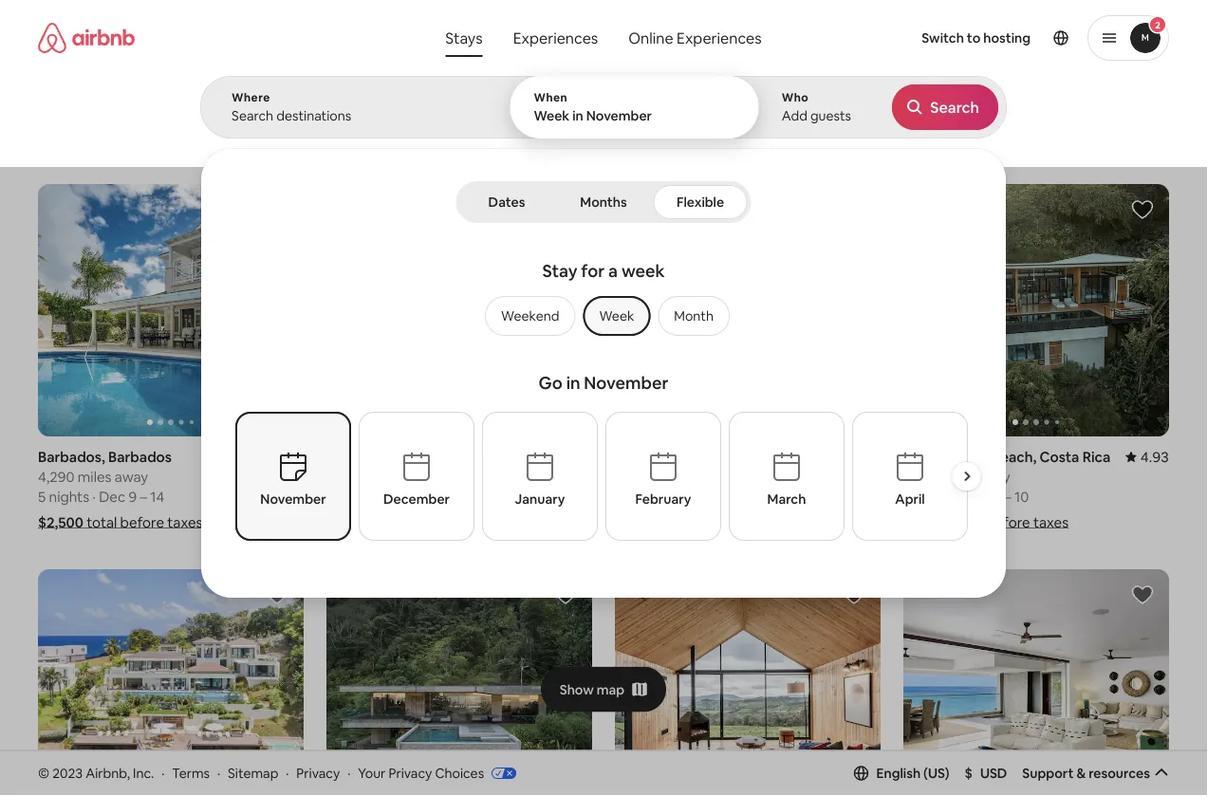 Task type: vqa. For each thing, say whether or not it's contained in the screenshot.
Deb, Eli And Pat Joined in 2016
no



Task type: describe. For each thing, give the bounding box(es) containing it.
november inside button
[[260, 491, 326, 508]]

add to wishlist: el limón, dominican republic image
[[266, 584, 289, 607]]

none search field containing stay for a week
[[200, 0, 1007, 598]]

taxes inside 'barbados, barbados 4,290 miles away 5 nights · dec 9 – 14 $2,500 total before taxes'
[[167, 513, 203, 532]]

stay for a week group
[[295, 253, 912, 365]]

2 inside cul-de-sac, st. martin 3,895 miles away 7 nights · dec 2 – 9 $7,000 total before taxes
[[417, 488, 425, 506]]

english (us) button
[[854, 765, 950, 782]]

9 inside 'barbados, barbados 4,290 miles away 5 nights · dec 9 – 14 $2,500 total before taxes'
[[129, 488, 137, 506]]

taxes inside display total before taxes button
[[1082, 124, 1112, 139]]

off-the-grid
[[727, 140, 792, 155]]

nov inside cambuí, brazil 6,710 miles away 5 nights · nov 5 – 10 total before taxes
[[676, 488, 702, 506]]

support & resources button
[[1023, 765, 1170, 782]]

2 5 from the left
[[615, 488, 623, 506]]

months
[[580, 194, 627, 211]]

de-
[[354, 448, 377, 466]]

$7,000
[[327, 513, 371, 532]]

Where field
[[232, 107, 480, 124]]

cambuí, brazil 6,710 miles away 5 nights · nov 5 – 10 total before taxes
[[615, 448, 768, 532]]

martin
[[428, 448, 472, 466]]

total before taxes button for total
[[615, 513, 768, 532]]

5 inside 'barbados, barbados 4,290 miles away 5 nights · dec 9 – 14 $2,500 total before taxes'
[[38, 488, 46, 506]]

miles inside cambuí, brazil 6,710 miles away 5 nights · nov 5 – 10 total before taxes
[[651, 468, 685, 486]]

1 vertical spatial november
[[584, 372, 669, 394]]

nights inside cambuí, brazil 6,710 miles away 5 nights · nov 5 – 10 total before taxes
[[626, 488, 667, 506]]

your privacy choices link
[[358, 765, 517, 783]]

february
[[635, 491, 691, 508]]

2023
[[52, 765, 83, 782]]

april button
[[852, 412, 968, 541]]

3,313
[[904, 468, 937, 486]]

resources
[[1089, 765, 1151, 782]]

add to wishlist: st. james, barbados image
[[1132, 584, 1154, 607]]

– inside cambuí, brazil 6,710 miles away 5 nights · nov 5 – 10 total before taxes
[[716, 488, 723, 506]]

nights inside santa teresa beach, costa rica 3,313 miles away 5 nights · nov 5 – 10 total before taxes
[[915, 488, 955, 506]]

who add guests
[[782, 90, 852, 124]]

add to wishlist: cul-de-sac, st. martin image
[[554, 198, 577, 221]]

4.93 out of 5 average rating image
[[1126, 448, 1170, 466]]

to
[[967, 29, 981, 47]]

views
[[666, 140, 696, 155]]

© 2023 airbnb, inc. ·
[[38, 765, 165, 782]]

when week in november
[[534, 90, 652, 124]]

english
[[877, 765, 921, 782]]

beach,
[[992, 448, 1037, 466]]

away inside cambuí, brazil 6,710 miles away 5 nights · nov 5 – 10 total before taxes
[[688, 468, 722, 486]]

flexible button
[[654, 185, 748, 219]]

3,895
[[327, 468, 362, 486]]

support & resources
[[1023, 765, 1151, 782]]

nov inside santa teresa beach, costa rica 3,313 miles away 5 nights · nov 5 – 10 total before taxes
[[965, 488, 991, 506]]

december
[[383, 491, 449, 508]]

taxes inside cul-de-sac, st. martin 3,895 miles away 7 nights · dec 2 – 9 $7,000 total before taxes
[[455, 513, 490, 532]]

when
[[534, 90, 568, 105]]

santa teresa beach, costa rica 3,313 miles away 5 nights · nov 5 – 10 total before taxes
[[904, 448, 1111, 532]]

group inside stay for a week group
[[478, 296, 730, 336]]

4,290
[[38, 468, 75, 486]]

cambuí,
[[615, 448, 671, 466]]

7
[[327, 488, 334, 506]]

4.93
[[1141, 448, 1170, 466]]

before inside cambuí, brazil 6,710 miles away 5 nights · nov 5 – 10 total before taxes
[[686, 513, 730, 532]]

add to wishlist: la calera, colombia image
[[843, 584, 866, 607]]

choices
[[435, 765, 484, 782]]

your privacy choices
[[358, 765, 484, 782]]

barbados
[[108, 448, 172, 466]]

tropical
[[287, 141, 330, 155]]

november button
[[235, 412, 351, 541]]

online experiences
[[629, 28, 762, 47]]

miles inside santa teresa beach, costa rica 3,313 miles away 5 nights · nov 5 – 10 total before taxes
[[940, 468, 974, 486]]

dates button
[[460, 185, 554, 219]]

before inside 'barbados, barbados 4,290 miles away 5 nights · dec 9 – 14 $2,500 total before taxes'
[[120, 513, 164, 532]]

sac,
[[377, 448, 404, 466]]

taxes inside cambuí, brazil 6,710 miles away 5 nights · nov 5 – 10 total before taxes
[[733, 513, 768, 532]]

10 inside cambuí, brazil 6,710 miles away 5 nights · nov 5 – 10 total before taxes
[[726, 488, 741, 506]]

barbados, barbados 4,290 miles away 5 nights · dec 9 – 14 $2,500 total before taxes
[[38, 448, 203, 532]]

before inside cul-de-sac, st. martin 3,895 miles away 7 nights · dec 2 – 9 $7,000 total before taxes
[[408, 513, 452, 532]]

cabins
[[457, 141, 494, 155]]

april
[[895, 491, 925, 508]]

miles inside cul-de-sac, st. martin 3,895 miles away 7 nights · dec 2 – 9 $7,000 total before taxes
[[365, 468, 399, 486]]

4 5 from the left
[[904, 488, 912, 506]]

total inside cambuí, brazil 6,710 miles away 5 nights · nov 5 – 10 total before taxes
[[652, 513, 682, 532]]

flexible
[[677, 194, 724, 211]]

total inside santa teresa beach, costa rica 3,313 miles away 5 nights · nov 5 – 10 total before taxes
[[953, 513, 983, 532]]

sitemap
[[228, 765, 279, 782]]

2 experiences from the left
[[677, 28, 762, 47]]

inc.
[[133, 765, 154, 782]]

switch to hosting link
[[911, 18, 1042, 58]]

go in november group
[[235, 365, 990, 573]]

amazing views
[[616, 140, 696, 155]]

away inside santa teresa beach, costa rica 3,313 miles away 5 nights · nov 5 – 10 total before taxes
[[977, 468, 1011, 486]]

off-
[[727, 140, 748, 155]]

english (us)
[[877, 765, 950, 782]]

march button
[[729, 412, 844, 541]]

mansions
[[534, 141, 584, 155]]

february button
[[605, 412, 721, 541]]

display total before taxes switch
[[1119, 121, 1153, 143]]

10 inside santa teresa beach, costa rica 3,313 miles away 5 nights · nov 5 – 10 total before taxes
[[1015, 488, 1029, 506]]

week inside when week in november
[[534, 107, 570, 124]]

usd
[[981, 765, 1008, 782]]

barbados,
[[38, 448, 105, 466]]

santa
[[904, 448, 942, 466]]

before inside santa teresa beach, costa rica 3,313 miles away 5 nights · nov 5 – 10 total before taxes
[[987, 513, 1031, 532]]

stays button
[[430, 19, 498, 57]]

beachfront
[[191, 141, 251, 155]]

3 5 from the left
[[705, 488, 713, 506]]

nights inside 'barbados, barbados 4,290 miles away 5 nights · dec 9 – 14 $2,500 total before taxes'
[[49, 488, 89, 506]]

in inside go in november group
[[566, 372, 581, 394]]

support
[[1023, 765, 1074, 782]]

display total before taxes
[[975, 124, 1112, 139]]

december button
[[358, 412, 474, 541]]

2 inside dropdown button
[[1156, 19, 1161, 31]]

stay for a week
[[542, 260, 665, 282]]

©
[[38, 765, 49, 782]]

experiences inside button
[[513, 28, 598, 47]]



Task type: locate. For each thing, give the bounding box(es) containing it.
– inside 'barbados, barbados 4,290 miles away 5 nights · dec 9 – 14 $2,500 total before taxes'
[[140, 488, 147, 506]]

0 horizontal spatial total before taxes button
[[615, 513, 768, 532]]

miles down sac,
[[365, 468, 399, 486]]

guests
[[811, 107, 852, 124]]

dec inside 'barbados, barbados 4,290 miles away 5 nights · dec 9 – 14 $2,500 total before taxes'
[[99, 488, 125, 506]]

$2,500
[[38, 513, 83, 532]]

nights down 4,290
[[49, 488, 89, 506]]

add to wishlist: santa teresa beach, costa rica image
[[1132, 198, 1154, 221]]

1 5 from the left
[[38, 488, 46, 506]]

taxes inside santa teresa beach, costa rica 3,313 miles away 5 nights · nov 5 – 10 total before taxes
[[1034, 513, 1069, 532]]

1 nov from the left
[[676, 488, 702, 506]]

9 left "14"
[[129, 488, 137, 506]]

tab list containing dates
[[460, 181, 748, 223]]

3 miles from the left
[[651, 468, 685, 486]]

total down teresa
[[953, 513, 983, 532]]

experiences button
[[498, 19, 614, 57]]

0 horizontal spatial nov
[[676, 488, 702, 506]]

who
[[782, 90, 809, 105]]

add to wishlist: uvita, osa , costa rica image
[[554, 584, 577, 607]]

away inside 'barbados, barbados 4,290 miles away 5 nights · dec 9 – 14 $2,500 total before taxes'
[[115, 468, 148, 486]]

away down beach,
[[977, 468, 1011, 486]]

week down a
[[599, 308, 634, 325]]

2 total before taxes button from the left
[[904, 513, 1069, 532]]

None search field
[[200, 0, 1007, 598]]

0 vertical spatial november
[[586, 107, 652, 124]]

total
[[1016, 124, 1042, 139], [87, 513, 117, 532], [374, 513, 404, 532], [652, 513, 682, 532], [953, 513, 983, 532]]

before down december
[[408, 513, 452, 532]]

· inside cul-de-sac, st. martin 3,895 miles away 7 nights · dec 2 – 9 $7,000 total before taxes
[[381, 488, 384, 506]]

nights down 3,313
[[915, 488, 955, 506]]

week
[[534, 107, 570, 124], [599, 308, 634, 325]]

taxes down march
[[733, 513, 768, 532]]

hosting
[[984, 29, 1031, 47]]

map
[[597, 681, 625, 698]]

2 miles from the left
[[365, 468, 399, 486]]

·
[[92, 488, 96, 506], [381, 488, 384, 506], [670, 488, 673, 506], [958, 488, 962, 506], [162, 765, 165, 782], [217, 765, 220, 782], [286, 765, 289, 782], [348, 765, 351, 782]]

group containing amazing views
[[38, 95, 844, 169]]

before
[[1044, 124, 1080, 139], [120, 513, 164, 532], [408, 513, 452, 532], [686, 513, 730, 532], [987, 513, 1031, 532]]

1 horizontal spatial privacy
[[389, 765, 432, 782]]

show map
[[560, 681, 625, 698]]

in up mansions
[[573, 107, 584, 124]]

1 experiences from the left
[[513, 28, 598, 47]]

stays
[[446, 28, 483, 47]]

week inside group
[[599, 308, 634, 325]]

total down december
[[374, 513, 404, 532]]

5 down 6,710
[[615, 488, 623, 506]]

miles inside 'barbados, barbados 4,290 miles away 5 nights · dec 9 – 14 $2,500 total before taxes'
[[78, 468, 112, 486]]

dec down sac,
[[387, 488, 414, 506]]

1 horizontal spatial 10
[[1015, 488, 1029, 506]]

2 button
[[1088, 15, 1170, 61]]

3 – from the left
[[716, 488, 723, 506]]

before down "february" in the bottom right of the page
[[686, 513, 730, 532]]

4.99
[[852, 448, 881, 466]]

10 down beach,
[[1015, 488, 1029, 506]]

experiences right 'online'
[[677, 28, 762, 47]]

3 away from the left
[[688, 468, 722, 486]]

0 horizontal spatial 9
[[129, 488, 137, 506]]

total before taxes button down "february" in the bottom right of the page
[[615, 513, 768, 532]]

1 total before taxes button from the left
[[615, 513, 768, 532]]

1 horizontal spatial 2
[[1156, 19, 1161, 31]]

1 nights from the left
[[49, 488, 89, 506]]

1 away from the left
[[115, 468, 148, 486]]

· inside 'barbados, barbados 4,290 miles away 5 nights · dec 9 – 14 $2,500 total before taxes'
[[92, 488, 96, 506]]

before down beach,
[[987, 513, 1031, 532]]

brazil
[[674, 448, 710, 466]]

taxes left display total before taxes 'switch'
[[1082, 124, 1112, 139]]

cul-de-sac, st. martin 3,895 miles away 7 nights · dec 2 – 9 $7,000 total before taxes
[[327, 448, 490, 532]]

nov
[[676, 488, 702, 506], [965, 488, 991, 506]]

in right go
[[566, 372, 581, 394]]

2
[[1156, 19, 1161, 31], [417, 488, 425, 506]]

total inside display total before taxes button
[[1016, 124, 1042, 139]]

terms · sitemap · privacy ·
[[172, 765, 351, 782]]

– inside cul-de-sac, st. martin 3,895 miles away 7 nights · dec 2 – 9 $7,000 total before taxes
[[428, 488, 435, 506]]

5 5 from the left
[[994, 488, 1002, 506]]

4 – from the left
[[1005, 488, 1012, 506]]

4 miles from the left
[[940, 468, 974, 486]]

2 privacy from the left
[[389, 765, 432, 782]]

online experiences link
[[614, 19, 777, 57]]

5 down beach,
[[994, 488, 1002, 506]]

– down martin
[[428, 488, 435, 506]]

$ usd
[[965, 765, 1008, 782]]

away
[[115, 468, 148, 486], [402, 468, 436, 486], [688, 468, 722, 486], [977, 468, 1011, 486]]

november up amazing
[[586, 107, 652, 124]]

14
[[150, 488, 164, 506]]

3 nights from the left
[[626, 488, 667, 506]]

9 inside cul-de-sac, st. martin 3,895 miles away 7 nights · dec 2 – 9 $7,000 total before taxes
[[438, 488, 447, 506]]

1 9 from the left
[[129, 488, 137, 506]]

rooms
[[373, 141, 410, 155]]

display
[[975, 124, 1014, 139]]

0 horizontal spatial experiences
[[513, 28, 598, 47]]

– left "14"
[[140, 488, 147, 506]]

0 vertical spatial week
[[534, 107, 570, 124]]

taxes down costa
[[1034, 513, 1069, 532]]

before right display
[[1044, 124, 1080, 139]]

· inside cambuí, brazil 6,710 miles away 5 nights · nov 5 – 10 total before taxes
[[670, 488, 673, 506]]

week down when
[[534, 107, 570, 124]]

total down "february" in the bottom right of the page
[[652, 513, 682, 532]]

costa
[[1040, 448, 1080, 466]]

5 down 3,313
[[904, 488, 912, 506]]

terms
[[172, 765, 210, 782]]

2 nights from the left
[[337, 488, 378, 506]]

1 horizontal spatial nov
[[965, 488, 991, 506]]

add
[[782, 107, 808, 124]]

total before taxes button
[[615, 513, 768, 532], [904, 513, 1069, 532]]

5
[[38, 488, 46, 506], [615, 488, 623, 506], [705, 488, 713, 506], [904, 488, 912, 506], [994, 488, 1002, 506]]

nov down brazil
[[676, 488, 702, 506]]

1 horizontal spatial experiences
[[677, 28, 762, 47]]

1 horizontal spatial dec
[[387, 488, 414, 506]]

1 – from the left
[[140, 488, 147, 506]]

before inside button
[[1044, 124, 1080, 139]]

november left '7'
[[260, 491, 326, 508]]

– inside santa teresa beach, costa rica 3,313 miles away 5 nights · nov 5 – 10 total before taxes
[[1005, 488, 1012, 506]]

1 horizontal spatial week
[[599, 308, 634, 325]]

display total before taxes button
[[959, 109, 1170, 155]]

switch to hosting
[[922, 29, 1031, 47]]

taxes down the barbados
[[167, 513, 203, 532]]

tab list inside stays tab panel
[[460, 181, 748, 223]]

0 horizontal spatial privacy
[[297, 765, 340, 782]]

grid
[[770, 140, 792, 155]]

2 10 from the left
[[1015, 488, 1029, 506]]

miles
[[78, 468, 112, 486], [365, 468, 399, 486], [651, 468, 685, 486], [940, 468, 974, 486]]

for
[[581, 260, 605, 282]]

2 vertical spatial november
[[260, 491, 326, 508]]

total right $2,500
[[87, 513, 117, 532]]

amazing
[[616, 140, 663, 155]]

total inside cul-de-sac, st. martin 3,895 miles away 7 nights · dec 2 – 9 $7,000 total before taxes
[[374, 513, 404, 532]]

in inside when week in november
[[573, 107, 584, 124]]

your
[[358, 765, 386, 782]]

total right display
[[1016, 124, 1042, 139]]

group containing weekend
[[478, 296, 730, 336]]

1 vertical spatial in
[[566, 372, 581, 394]]

0 vertical spatial in
[[573, 107, 584, 124]]

show
[[560, 681, 594, 698]]

privacy left your
[[297, 765, 340, 782]]

2 nov from the left
[[965, 488, 991, 506]]

away inside cul-de-sac, st. martin 3,895 miles away 7 nights · dec 2 – 9 $7,000 total before taxes
[[402, 468, 436, 486]]

nights
[[49, 488, 89, 506], [337, 488, 378, 506], [626, 488, 667, 506], [915, 488, 955, 506]]

st.
[[407, 448, 425, 466]]

5 down 4,290
[[38, 488, 46, 506]]

dec left "14"
[[99, 488, 125, 506]]

2 – from the left
[[428, 488, 435, 506]]

go in november
[[539, 372, 669, 394]]

the-
[[748, 140, 771, 155]]

2 dec from the left
[[387, 488, 414, 506]]

november
[[586, 107, 652, 124], [584, 372, 669, 394], [260, 491, 326, 508]]

away down brazil
[[688, 468, 722, 486]]

0 horizontal spatial dec
[[99, 488, 125, 506]]

total inside 'barbados, barbados 4,290 miles away 5 nights · dec 9 – 14 $2,500 total before taxes'
[[87, 513, 117, 532]]

month
[[674, 308, 714, 325]]

(us)
[[924, 765, 950, 782]]

4 nights from the left
[[915, 488, 955, 506]]

away down st.
[[402, 468, 436, 486]]

taxes down martin
[[455, 513, 490, 532]]

9 down martin
[[438, 488, 447, 506]]

dates
[[489, 194, 525, 211]]

november inside when week in november
[[586, 107, 652, 124]]

6,710
[[615, 468, 648, 486]]

0 horizontal spatial week
[[534, 107, 570, 124]]

10 left march
[[726, 488, 741, 506]]

online
[[629, 28, 674, 47]]

total before taxes button down teresa
[[904, 513, 1069, 532]]

total before taxes button for 5
[[904, 513, 1069, 532]]

terms link
[[172, 765, 210, 782]]

dec inside cul-de-sac, st. martin 3,895 miles away 7 nights · dec 2 – 9 $7,000 total before taxes
[[387, 488, 414, 506]]

5 down brazil
[[705, 488, 713, 506]]

1 privacy from the left
[[297, 765, 340, 782]]

group
[[38, 95, 844, 169], [38, 184, 304, 437], [327, 184, 592, 437], [615, 184, 881, 437], [904, 184, 1170, 437], [478, 296, 730, 336], [38, 570, 304, 797], [327, 570, 592, 797], [615, 570, 881, 797], [904, 570, 1170, 797]]

0 horizontal spatial 10
[[726, 488, 741, 506]]

– right "february" in the bottom right of the page
[[716, 488, 723, 506]]

1 vertical spatial 2
[[417, 488, 425, 506]]

1 miles from the left
[[78, 468, 112, 486]]

2 9 from the left
[[438, 488, 447, 506]]

november up cambuí,
[[584, 372, 669, 394]]

nights inside cul-de-sac, st. martin 3,895 miles away 7 nights · dec 2 – 9 $7,000 total before taxes
[[337, 488, 378, 506]]

switch
[[922, 29, 964, 47]]

a
[[609, 260, 618, 282]]

what can we help you find? tab list
[[430, 19, 614, 57]]

miles down teresa
[[940, 468, 974, 486]]

where
[[232, 90, 270, 105]]

miles up "february" in the bottom right of the page
[[651, 468, 685, 486]]

1 vertical spatial week
[[599, 308, 634, 325]]

january
[[515, 491, 565, 508]]

taxes
[[1082, 124, 1112, 139], [167, 513, 203, 532], [455, 513, 490, 532], [733, 513, 768, 532], [1034, 513, 1069, 532]]

1 10 from the left
[[726, 488, 741, 506]]

nights down 3,895
[[337, 488, 378, 506]]

miles down barbados, on the bottom
[[78, 468, 112, 486]]

show map button
[[541, 667, 667, 713]]

profile element
[[794, 0, 1170, 76]]

1 horizontal spatial 9
[[438, 488, 447, 506]]

teresa
[[945, 448, 989, 466]]

$
[[965, 765, 973, 782]]

4 away from the left
[[977, 468, 1011, 486]]

1 dec from the left
[[99, 488, 125, 506]]

rica
[[1083, 448, 1111, 466]]

experiences up when
[[513, 28, 598, 47]]

sitemap link
[[228, 765, 279, 782]]

cul-
[[327, 448, 354, 466]]

nov down teresa
[[965, 488, 991, 506]]

away down the barbados
[[115, 468, 148, 486]]

nights down 6,710
[[626, 488, 667, 506]]

before down "14"
[[120, 513, 164, 532]]

go
[[539, 372, 563, 394]]

privacy link
[[297, 765, 340, 782]]

– down beach,
[[1005, 488, 1012, 506]]

privacy right your
[[389, 765, 432, 782]]

stay
[[542, 260, 578, 282]]

tab list
[[460, 181, 748, 223]]

stays tab panel
[[200, 76, 1007, 598]]

1 horizontal spatial total before taxes button
[[904, 513, 1069, 532]]

4.99 out of 5 average rating image
[[837, 448, 881, 466]]

0 vertical spatial 2
[[1156, 19, 1161, 31]]

2 away from the left
[[402, 468, 436, 486]]

· inside santa teresa beach, costa rica 3,313 miles away 5 nights · nov 5 – 10 total before taxes
[[958, 488, 962, 506]]

privacy
[[297, 765, 340, 782], [389, 765, 432, 782]]

months button
[[558, 185, 650, 219]]

0 horizontal spatial 2
[[417, 488, 425, 506]]

weekend
[[501, 308, 560, 325]]



